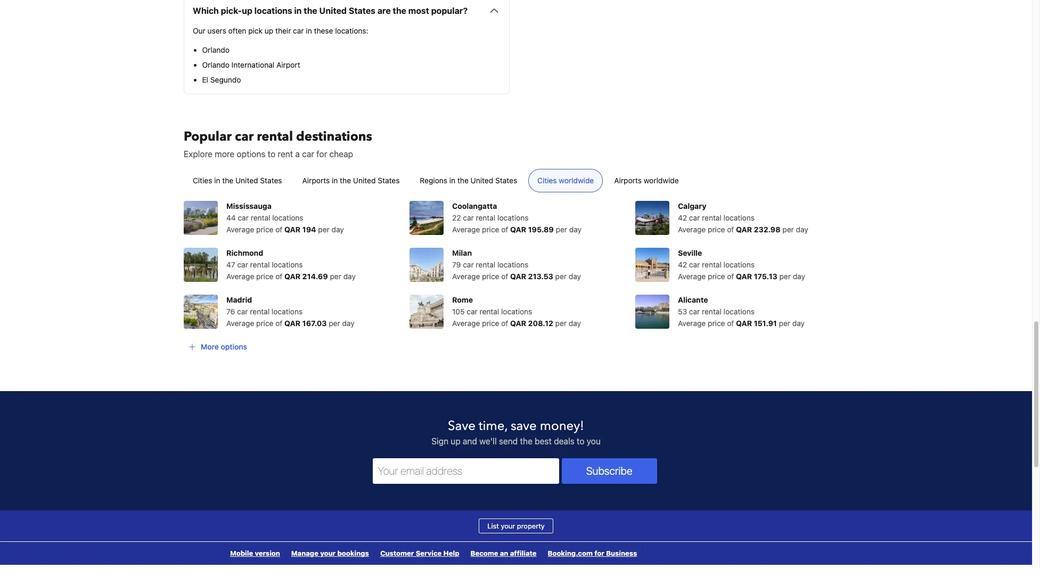 Task type: vqa. For each thing, say whether or not it's contained in the screenshot.
Airports worldwide
yes



Task type: locate. For each thing, give the bounding box(es) containing it.
0 vertical spatial for
[[317, 149, 327, 159]]

save time, save money! footer
[[0, 391, 1033, 568]]

rental inside madrid 76 car rental locations average price of qar 167.03 per day
[[250, 307, 270, 316]]

1 vertical spatial to
[[577, 437, 585, 446]]

locations for seville 42 car rental locations average price of qar 175.13 per day
[[724, 260, 755, 269]]

average inside milan 79 car rental locations average price of qar 213.53 per day
[[452, 272, 480, 281]]

rental down coolangatta
[[476, 213, 496, 222]]

cities up coolangatta 22 car rental locations average price of qar 195.89 per day
[[538, 176, 557, 185]]

0 horizontal spatial worldwide
[[559, 176, 594, 185]]

rental for seville 42 car rental locations average price of qar 175.13 per day
[[702, 260, 722, 269]]

worldwide
[[559, 176, 594, 185], [644, 176, 679, 185]]

day right qar 195.89
[[570, 225, 582, 234]]

per inside richmond 47 car rental locations average price of qar 214.69 per day
[[330, 272, 342, 281]]

car right 76 on the left bottom of the page
[[237, 307, 248, 316]]

1 vertical spatial orlando
[[202, 60, 230, 69]]

price up the alicante
[[708, 272, 726, 281]]

0 horizontal spatial up
[[242, 6, 253, 16]]

coolangatta
[[452, 202, 497, 211]]

day right qar 167.03
[[342, 319, 355, 328]]

rental down 'calgary'
[[702, 213, 722, 222]]

rental inside mississauga 44 car rental locations average price of qar 194 per day
[[251, 213, 270, 222]]

el segundo
[[202, 75, 241, 84]]

47
[[226, 260, 235, 269]]

0 horizontal spatial airports
[[302, 176, 330, 185]]

1 vertical spatial for
[[595, 549, 605, 558]]

1 worldwide from the left
[[559, 176, 594, 185]]

of inside madrid 76 car rental locations average price of qar 167.03 per day
[[276, 319, 283, 328]]

price left qar 167.03
[[256, 319, 274, 328]]

rental down the alicante
[[702, 307, 722, 316]]

the up coolangatta
[[458, 176, 469, 185]]

car right 105
[[467, 307, 478, 316]]

average inside the alicante 53 car rental locations average price of qar 151.91 per day
[[678, 319, 706, 328]]

per right qar 194
[[318, 225, 330, 234]]

rental inside richmond 47 car rental locations average price of qar 214.69 per day
[[250, 260, 270, 269]]

states inside the airports in the united states button
[[378, 176, 400, 185]]

rental for rome 105 car rental locations average price of qar 208.12 per day
[[480, 307, 499, 316]]

0 horizontal spatial your
[[320, 549, 336, 558]]

best
[[535, 437, 552, 446]]

rental inside the alicante 53 car rental locations average price of qar 151.91 per day
[[702, 307, 722, 316]]

rental for milan 79 car rental locations average price of qar 213.53 per day
[[476, 260, 496, 269]]

of inside coolangatta 22 car rental locations average price of qar 195.89 per day
[[502, 225, 509, 234]]

1 airports from the left
[[302, 176, 330, 185]]

price for qar 151.91
[[708, 319, 726, 328]]

1 horizontal spatial up
[[265, 26, 274, 35]]

in for cities in the united states
[[214, 176, 220, 185]]

rental right 79 on the top left of the page
[[476, 260, 496, 269]]

1 42 from the top
[[678, 213, 687, 222]]

42 inside "calgary 42 car rental locations average price of qar 232.98 per day"
[[678, 213, 687, 222]]

locations inside milan 79 car rental locations average price of qar 213.53 per day
[[498, 260, 529, 269]]

42 inside seville 42 car rental locations average price of qar 175.13 per day
[[678, 260, 687, 269]]

rental inside milan 79 car rental locations average price of qar 213.53 per day
[[476, 260, 496, 269]]

of inside the alicante 53 car rental locations average price of qar 151.91 per day
[[728, 319, 734, 328]]

of left qar 167.03
[[276, 319, 283, 328]]

for left business
[[595, 549, 605, 558]]

1 horizontal spatial for
[[595, 549, 605, 558]]

states inside cities in the united states button
[[260, 176, 282, 185]]

day inside rome 105 car rental locations average price of qar 208.12 per day
[[569, 319, 581, 328]]

the down cheap
[[340, 176, 351, 185]]

united up coolangatta
[[471, 176, 494, 185]]

rental for richmond 47 car rental locations average price of qar 214.69 per day
[[250, 260, 270, 269]]

of left qar 151.91
[[728, 319, 734, 328]]

day
[[332, 225, 344, 234], [570, 225, 582, 234], [796, 225, 809, 234], [344, 272, 356, 281], [569, 272, 581, 281], [793, 272, 806, 281], [342, 319, 355, 328], [569, 319, 581, 328], [793, 319, 805, 328]]

rental right 105
[[480, 307, 499, 316]]

up inside dropdown button
[[242, 6, 253, 16]]

mobile version
[[230, 549, 280, 558]]

of for qar 214.69
[[276, 272, 283, 281]]

price inside coolangatta 22 car rental locations average price of qar 195.89 per day
[[482, 225, 500, 234]]

locations for alicante 53 car rental locations average price of qar 151.91 per day
[[724, 307, 755, 316]]

average down 'calgary'
[[678, 225, 706, 234]]

cities in the united states
[[193, 176, 282, 185]]

1 vertical spatial your
[[320, 549, 336, 558]]

tab list containing cities in the united states
[[175, 169, 857, 193]]

day inside milan 79 car rental locations average price of qar 213.53 per day
[[569, 272, 581, 281]]

1 vertical spatial up
[[265, 26, 274, 35]]

per for qar 175.13
[[780, 272, 791, 281]]

we'll
[[480, 437, 497, 446]]

average inside rome 105 car rental locations average price of qar 208.12 per day
[[452, 319, 480, 328]]

list your property link
[[479, 519, 554, 534]]

per inside seville 42 car rental locations average price of qar 175.13 per day
[[780, 272, 791, 281]]

united down cheap
[[353, 176, 376, 185]]

of inside seville 42 car rental locations average price of qar 175.13 per day
[[728, 272, 734, 281]]

average down 47
[[226, 272, 254, 281]]

airports in the united states button
[[293, 169, 409, 193]]

for inside save time, save money! footer
[[595, 549, 605, 558]]

per for qar 213.53
[[556, 272, 567, 281]]

price inside the alicante 53 car rental locations average price of qar 151.91 per day
[[708, 319, 726, 328]]

rental down madrid
[[250, 307, 270, 316]]

car inside rome 105 car rental locations average price of qar 208.12 per day
[[467, 307, 478, 316]]

average down 105
[[452, 319, 480, 328]]

day right qar 213.53
[[569, 272, 581, 281]]

the inside save time, save money! sign up and we'll send the best deals to you
[[520, 437, 533, 446]]

rental inside seville 42 car rental locations average price of qar 175.13 per day
[[702, 260, 722, 269]]

rental inside rome 105 car rental locations average price of qar 208.12 per day
[[480, 307, 499, 316]]

pick-
[[221, 6, 242, 16]]

up
[[242, 6, 253, 16], [265, 26, 274, 35], [451, 437, 461, 446]]

locations inside madrid 76 car rental locations average price of qar 167.03 per day
[[272, 307, 303, 316]]

1 vertical spatial options
[[221, 342, 247, 351]]

orlando for orlando international airport
[[202, 60, 230, 69]]

per inside "calgary 42 car rental locations average price of qar 232.98 per day"
[[783, 225, 794, 234]]

milan 79 car rental locations average price of qar 213.53 per day
[[452, 248, 581, 281]]

0 horizontal spatial to
[[268, 149, 276, 159]]

to
[[268, 149, 276, 159], [577, 437, 585, 446]]

average down 76 on the left bottom of the page
[[226, 319, 254, 328]]

day inside the alicante 53 car rental locations average price of qar 151.91 per day
[[793, 319, 805, 328]]

send
[[499, 437, 518, 446]]

0 horizontal spatial for
[[317, 149, 327, 159]]

1 horizontal spatial to
[[577, 437, 585, 446]]

for inside popular car rental destinations explore more options to rent a car for cheap
[[317, 149, 327, 159]]

0 vertical spatial options
[[237, 149, 266, 159]]

locations inside rome 105 car rental locations average price of qar 208.12 per day
[[501, 307, 533, 316]]

locations inside the alicante 53 car rental locations average price of qar 151.91 per day
[[724, 307, 755, 316]]

locations up qar 194
[[272, 213, 304, 222]]

of inside "calgary 42 car rental locations average price of qar 232.98 per day"
[[728, 225, 734, 234]]

price inside richmond 47 car rental locations average price of qar 214.69 per day
[[256, 272, 274, 281]]

car inside madrid 76 car rental locations average price of qar 167.03 per day
[[237, 307, 248, 316]]

1 cities from the left
[[193, 176, 212, 185]]

milan
[[452, 248, 472, 258]]

day inside coolangatta 22 car rental locations average price of qar 195.89 per day
[[570, 225, 582, 234]]

0 vertical spatial your
[[501, 522, 515, 530]]

day right qar 175.13
[[793, 272, 806, 281]]

rental inside coolangatta 22 car rental locations average price of qar 195.89 per day
[[476, 213, 496, 222]]

rental down richmond
[[250, 260, 270, 269]]

price inside madrid 76 car rental locations average price of qar 167.03 per day
[[256, 319, 274, 328]]

locations up qar 167.03
[[272, 307, 303, 316]]

average inside madrid 76 car rental locations average price of qar 167.03 per day
[[226, 319, 254, 328]]

which
[[193, 6, 219, 16]]

united up these
[[319, 6, 347, 16]]

2 horizontal spatial up
[[451, 437, 461, 446]]

orlando up el segundo
[[202, 60, 230, 69]]

car right 47
[[237, 260, 248, 269]]

your right 'list'
[[501, 522, 515, 530]]

locations inside mississauga 44 car rental locations average price of qar 194 per day
[[272, 213, 304, 222]]

customer service help
[[380, 549, 460, 558]]

car inside seville 42 car rental locations average price of qar 175.13 per day
[[689, 260, 700, 269]]

of left qar 194
[[276, 225, 283, 234]]

day inside "calgary 42 car rental locations average price of qar 232.98 per day"
[[796, 225, 809, 234]]

navigation
[[225, 542, 643, 565], [229, 565, 804, 568]]

united for regions in the united states
[[471, 176, 494, 185]]

airports for airports in the united states
[[302, 176, 330, 185]]

0 vertical spatial up
[[242, 6, 253, 16]]

locations inside coolangatta 22 car rental locations average price of qar 195.89 per day
[[498, 213, 529, 222]]

per
[[318, 225, 330, 234], [556, 225, 568, 234], [783, 225, 794, 234], [330, 272, 342, 281], [556, 272, 567, 281], [780, 272, 791, 281], [329, 319, 340, 328], [556, 319, 567, 328], [779, 319, 791, 328]]

price
[[256, 225, 274, 234], [482, 225, 500, 234], [708, 225, 726, 234], [256, 272, 274, 281], [482, 272, 500, 281], [708, 272, 726, 281], [256, 319, 274, 328], [482, 319, 500, 328], [708, 319, 726, 328]]

car right their
[[293, 26, 304, 35]]

rent
[[278, 149, 293, 159]]

price down richmond
[[256, 272, 274, 281]]

orlando down users in the left top of the page
[[202, 45, 230, 55]]

locations inside seville 42 car rental locations average price of qar 175.13 per day
[[724, 260, 755, 269]]

up left and
[[451, 437, 461, 446]]

2 airports from the left
[[615, 176, 642, 185]]

day inside mississauga 44 car rental locations average price of qar 194 per day
[[332, 225, 344, 234]]

car right 44
[[238, 213, 249, 222]]

in down cheap
[[332, 176, 338, 185]]

price inside "calgary 42 car rental locations average price of qar 232.98 per day"
[[708, 225, 726, 234]]

locations inside richmond 47 car rental locations average price of qar 214.69 per day
[[272, 260, 303, 269]]

car down the alicante
[[689, 307, 700, 316]]

your right manage
[[320, 549, 336, 558]]

your for property
[[501, 522, 515, 530]]

to left "rent"
[[268, 149, 276, 159]]

car right the popular
[[235, 128, 254, 146]]

price left qar 213.53
[[482, 272, 500, 281]]

seville 42 car rental locations average price of qar 175.13 per day
[[678, 248, 806, 281]]

per right qar 208.12
[[556, 319, 567, 328]]

of left qar 175.13
[[728, 272, 734, 281]]

car for mississauga
[[238, 213, 249, 222]]

per right qar 167.03
[[329, 319, 340, 328]]

united up 'mississauga'
[[236, 176, 258, 185]]

2 42 from the top
[[678, 260, 687, 269]]

of for qar 167.03
[[276, 319, 283, 328]]

per inside madrid 76 car rental locations average price of qar 167.03 per day
[[329, 319, 340, 328]]

locations up qar 175.13
[[724, 260, 755, 269]]

your
[[501, 522, 515, 530], [320, 549, 336, 558]]

2 worldwide from the left
[[644, 176, 679, 185]]

states up coolangatta 22 car rental locations average price of qar 195.89 per day
[[496, 176, 518, 185]]

2 vertical spatial up
[[451, 437, 461, 446]]

average inside coolangatta 22 car rental locations average price of qar 195.89 per day
[[452, 225, 480, 234]]

of for qar 194
[[276, 225, 283, 234]]

price inside rome 105 car rental locations average price of qar 208.12 per day
[[482, 319, 500, 328]]

of inside rome 105 car rental locations average price of qar 208.12 per day
[[502, 319, 509, 328]]

1 orlando from the top
[[202, 45, 230, 55]]

105
[[452, 307, 465, 316]]

per for qar 214.69
[[330, 272, 342, 281]]

rome 105 car rental locations average price of qar 208.12 per day
[[452, 295, 581, 328]]

cities worldwide button
[[529, 169, 603, 193]]

price for qar 194
[[256, 225, 274, 234]]

users
[[208, 26, 226, 35]]

cheap car rental in seville image
[[636, 248, 670, 282]]

options
[[237, 149, 266, 159], [221, 342, 247, 351]]

locations up qar 232.98
[[724, 213, 755, 222]]

united
[[319, 6, 347, 16], [236, 176, 258, 185], [353, 176, 376, 185], [471, 176, 494, 185]]

alicante 53 car rental locations average price of qar 151.91 per day
[[678, 295, 805, 328]]

1 vertical spatial 42
[[678, 260, 687, 269]]

states left regions
[[378, 176, 400, 185]]

per right 'qar 214.69'
[[330, 272, 342, 281]]

states inside which pick-up locations in the united states are the most popular? dropdown button
[[349, 6, 376, 16]]

car inside mississauga 44 car rental locations average price of qar 194 per day
[[238, 213, 249, 222]]

average up the alicante
[[678, 272, 706, 281]]

options inside popular car rental destinations explore more options to rent a car for cheap
[[237, 149, 266, 159]]

booking.com for business link
[[543, 542, 643, 565]]

per right qar 151.91
[[779, 319, 791, 328]]

average for alicante 53 car rental locations average price of qar 151.91 per day
[[678, 319, 706, 328]]

day inside madrid 76 car rental locations average price of qar 167.03 per day
[[342, 319, 355, 328]]

the down save
[[520, 437, 533, 446]]

of inside richmond 47 car rental locations average price of qar 214.69 per day
[[276, 272, 283, 281]]

1 horizontal spatial your
[[501, 522, 515, 530]]

price for qar 232.98
[[708, 225, 726, 234]]

locations
[[255, 6, 292, 16], [272, 213, 304, 222], [498, 213, 529, 222], [724, 213, 755, 222], [272, 260, 303, 269], [498, 260, 529, 269], [724, 260, 755, 269], [272, 307, 303, 316], [501, 307, 533, 316], [724, 307, 755, 316]]

car inside milan 79 car rental locations average price of qar 213.53 per day
[[463, 260, 474, 269]]

subscribe
[[586, 465, 633, 477]]

day inside seville 42 car rental locations average price of qar 175.13 per day
[[793, 272, 806, 281]]

locations up "our users often pick up their car in these locations:"
[[255, 6, 292, 16]]

price inside mississauga 44 car rental locations average price of qar 194 per day
[[256, 225, 274, 234]]

day right 'qar 214.69'
[[344, 272, 356, 281]]

airports down cheap
[[302, 176, 330, 185]]

per right qar 195.89
[[556, 225, 568, 234]]

orlando
[[202, 45, 230, 55], [202, 60, 230, 69]]

locations inside "calgary 42 car rental locations average price of qar 232.98 per day"
[[724, 213, 755, 222]]

locations up qar 208.12
[[501, 307, 533, 316]]

average inside seville 42 car rental locations average price of qar 175.13 per day
[[678, 272, 706, 281]]

rome
[[452, 295, 473, 304]]

2 cities from the left
[[538, 176, 557, 185]]

cheap car rental in rome image
[[410, 295, 444, 329]]

more
[[201, 342, 219, 351]]

the
[[304, 6, 317, 16], [393, 6, 407, 16], [222, 176, 234, 185], [340, 176, 351, 185], [458, 176, 469, 185], [520, 437, 533, 446]]

calgary 42 car rental locations average price of qar 232.98 per day
[[678, 202, 809, 234]]

1 horizontal spatial worldwide
[[644, 176, 679, 185]]

price for qar 167.03
[[256, 319, 274, 328]]

of for qar 208.12
[[502, 319, 509, 328]]

to left you
[[577, 437, 585, 446]]

airports for airports worldwide
[[615, 176, 642, 185]]

car inside richmond 47 car rental locations average price of qar 214.69 per day
[[237, 260, 248, 269]]

for
[[317, 149, 327, 159], [595, 549, 605, 558]]

airports up cheap car rental in calgary image
[[615, 176, 642, 185]]

of for qar 213.53
[[502, 272, 509, 281]]

of left qar 213.53
[[502, 272, 509, 281]]

1 horizontal spatial cities
[[538, 176, 557, 185]]

the right are
[[393, 6, 407, 16]]

save
[[448, 417, 476, 435]]

in left these
[[306, 26, 312, 35]]

in right regions
[[450, 176, 456, 185]]

price for qar 214.69
[[256, 272, 274, 281]]

cities
[[193, 176, 212, 185], [538, 176, 557, 185]]

car inside the alicante 53 car rental locations average price of qar 151.91 per day
[[689, 307, 700, 316]]

day inside richmond 47 car rental locations average price of qar 214.69 per day
[[344, 272, 356, 281]]

states inside regions in the united states button
[[496, 176, 518, 185]]

per inside rome 105 car rental locations average price of qar 208.12 per day
[[556, 319, 567, 328]]

per inside mississauga 44 car rental locations average price of qar 194 per day
[[318, 225, 330, 234]]

1 horizontal spatial airports
[[615, 176, 642, 185]]

locations up 'qar 214.69'
[[272, 260, 303, 269]]

cheap car rental in mississauga image
[[184, 201, 218, 235]]

car down seville
[[689, 260, 700, 269]]

car inside "calgary 42 car rental locations average price of qar 232.98 per day"
[[689, 213, 700, 222]]

day right qar 208.12
[[569, 319, 581, 328]]

42 down 'calgary'
[[678, 213, 687, 222]]

qar 214.69
[[285, 272, 328, 281]]

car
[[293, 26, 304, 35], [235, 128, 254, 146], [302, 149, 314, 159], [238, 213, 249, 222], [463, 213, 474, 222], [689, 213, 700, 222], [237, 260, 248, 269], [463, 260, 474, 269], [689, 260, 700, 269], [237, 307, 248, 316], [467, 307, 478, 316], [689, 307, 700, 316]]

you
[[587, 437, 601, 446]]

madrid
[[226, 295, 252, 304]]

list your property
[[488, 522, 545, 530]]

orlando international airport
[[202, 60, 300, 69]]

up inside save time, save money! sign up and we'll send the best deals to you
[[451, 437, 461, 446]]

per for qar 194
[[318, 225, 330, 234]]

rental for coolangatta 22 car rental locations average price of qar 195.89 per day
[[476, 213, 496, 222]]

for left cheap
[[317, 149, 327, 159]]

cheap car rental in madrid image
[[184, 295, 218, 329]]

average down 22
[[452, 225, 480, 234]]

the down more
[[222, 176, 234, 185]]

average inside richmond 47 car rental locations average price of qar 214.69 per day
[[226, 272, 254, 281]]

of left qar 195.89
[[502, 225, 509, 234]]

locations up qar 195.89
[[498, 213, 529, 222]]

per inside coolangatta 22 car rental locations average price of qar 195.89 per day
[[556, 225, 568, 234]]

qar 167.03
[[285, 319, 327, 328]]

price inside milan 79 car rental locations average price of qar 213.53 per day
[[482, 272, 500, 281]]

business
[[606, 549, 637, 558]]

of left 'qar 214.69'
[[276, 272, 283, 281]]

tab list
[[175, 169, 857, 193]]

price left qar 232.98
[[708, 225, 726, 234]]

per for qar 151.91
[[779, 319, 791, 328]]

average down 53
[[678, 319, 706, 328]]

car right 79 on the top left of the page
[[463, 260, 474, 269]]

more options button
[[184, 337, 251, 357]]

0 vertical spatial orlando
[[202, 45, 230, 55]]

locations for milan 79 car rental locations average price of qar 213.53 per day
[[498, 260, 529, 269]]

car for madrid
[[237, 307, 248, 316]]

average inside "calgary 42 car rental locations average price of qar 232.98 per day"
[[678, 225, 706, 234]]

of left qar 232.98
[[728, 225, 734, 234]]

of for qar 232.98
[[728, 225, 734, 234]]

richmond 47 car rental locations average price of qar 214.69 per day
[[226, 248, 356, 281]]

locations inside dropdown button
[[255, 6, 292, 16]]

rental down 'mississauga'
[[251, 213, 270, 222]]

per inside the alicante 53 car rental locations average price of qar 151.91 per day
[[779, 319, 791, 328]]

car inside coolangatta 22 car rental locations average price of qar 195.89 per day
[[463, 213, 474, 222]]

rental inside "calgary 42 car rental locations average price of qar 232.98 per day"
[[702, 213, 722, 222]]

average
[[226, 225, 254, 234], [452, 225, 480, 234], [678, 225, 706, 234], [226, 272, 254, 281], [452, 272, 480, 281], [678, 272, 706, 281], [226, 319, 254, 328], [452, 319, 480, 328], [678, 319, 706, 328]]

of inside milan 79 car rental locations average price of qar 213.53 per day
[[502, 272, 509, 281]]

0 vertical spatial 42
[[678, 213, 687, 222]]

seville
[[678, 248, 703, 258]]

rental down seville
[[702, 260, 722, 269]]

day for rome 105 car rental locations average price of qar 208.12 per day
[[569, 319, 581, 328]]

per right qar 213.53
[[556, 272, 567, 281]]

locations up qar 213.53
[[498, 260, 529, 269]]

up up pick at the left of page
[[242, 6, 253, 16]]

of inside mississauga 44 car rental locations average price of qar 194 per day
[[276, 225, 283, 234]]

most
[[409, 6, 429, 16]]

average down 79 on the top left of the page
[[452, 272, 480, 281]]

mississauga
[[226, 202, 272, 211]]

price inside seville 42 car rental locations average price of qar 175.13 per day
[[708, 272, 726, 281]]

up right pick at the left of page
[[265, 26, 274, 35]]

rental for alicante 53 car rental locations average price of qar 151.91 per day
[[702, 307, 722, 316]]

day for richmond 47 car rental locations average price of qar 214.69 per day
[[344, 272, 356, 281]]

to inside popular car rental destinations explore more options to rent a car for cheap
[[268, 149, 276, 159]]

locations for rome 105 car rental locations average price of qar 208.12 per day
[[501, 307, 533, 316]]

qar 213.53
[[511, 272, 554, 281]]

2 orlando from the top
[[202, 60, 230, 69]]

become
[[471, 549, 499, 558]]

0 vertical spatial to
[[268, 149, 276, 159]]

in down more
[[214, 176, 220, 185]]

per right qar 175.13
[[780, 272, 791, 281]]

per inside milan 79 car rental locations average price of qar 213.53 per day
[[556, 272, 567, 281]]

rental
[[257, 128, 293, 146], [251, 213, 270, 222], [476, 213, 496, 222], [702, 213, 722, 222], [250, 260, 270, 269], [476, 260, 496, 269], [702, 260, 722, 269], [250, 307, 270, 316], [480, 307, 499, 316], [702, 307, 722, 316]]

42 down seville
[[678, 260, 687, 269]]

price down coolangatta
[[482, 225, 500, 234]]

price down 'mississauga'
[[256, 225, 274, 234]]

rental up "rent"
[[257, 128, 293, 146]]

average down 44
[[226, 225, 254, 234]]

car down 'calgary'
[[689, 213, 700, 222]]

cheap car rental in calgary image
[[636, 201, 670, 235]]

0 horizontal spatial cities
[[193, 176, 212, 185]]

42 for calgary
[[678, 213, 687, 222]]

average inside mississauga 44 car rental locations average price of qar 194 per day
[[226, 225, 254, 234]]

cities down the explore on the top of page
[[193, 176, 212, 185]]

average for coolangatta 22 car rental locations average price of qar 195.89 per day
[[452, 225, 480, 234]]

price for qar 175.13
[[708, 272, 726, 281]]



Task type: describe. For each thing, give the bounding box(es) containing it.
a
[[295, 149, 300, 159]]

segundo
[[210, 75, 241, 84]]

popular?
[[431, 6, 468, 16]]

day for milan 79 car rental locations average price of qar 213.53 per day
[[569, 272, 581, 281]]

average for calgary 42 car rental locations average price of qar 232.98 per day
[[678, 225, 706, 234]]

of for qar 195.89
[[502, 225, 509, 234]]

per for qar 195.89
[[556, 225, 568, 234]]

rental for mississauga 44 car rental locations average price of qar 194 per day
[[251, 213, 270, 222]]

destinations
[[296, 128, 372, 146]]

orlando for orlando
[[202, 45, 230, 55]]

manage your bookings
[[291, 549, 369, 558]]

car for calgary
[[689, 213, 700, 222]]

manage
[[291, 549, 319, 558]]

become an affiliate
[[471, 549, 537, 558]]

cities for cities worldwide
[[538, 176, 557, 185]]

worldwide for cities worldwide
[[559, 176, 594, 185]]

alicante
[[678, 295, 709, 304]]

united for airports in the united states
[[353, 176, 376, 185]]

states for airports in the united states
[[378, 176, 400, 185]]

mobile
[[230, 549, 253, 558]]

average for mississauga 44 car rental locations average price of qar 194 per day
[[226, 225, 254, 234]]

property
[[517, 522, 545, 530]]

cheap car rental in coolangatta image
[[410, 201, 444, 235]]

in for airports in the united states
[[332, 176, 338, 185]]

popular car rental destinations explore more options to rent a car for cheap
[[184, 128, 372, 159]]

qar 151.91
[[736, 319, 777, 328]]

often
[[228, 26, 246, 35]]

44
[[226, 213, 236, 222]]

cheap
[[330, 149, 353, 159]]

Your email address email field
[[373, 458, 559, 484]]

cheap car rental in milan image
[[410, 248, 444, 282]]

help
[[444, 549, 460, 558]]

bookings
[[338, 549, 369, 558]]

united inside dropdown button
[[319, 6, 347, 16]]

per for qar 232.98
[[783, 225, 794, 234]]

price for qar 195.89
[[482, 225, 500, 234]]

which pick-up locations in the united states are the most popular? button
[[193, 4, 501, 17]]

average for madrid 76 car rental locations average price of qar 167.03 per day
[[226, 319, 254, 328]]

day for alicante 53 car rental locations average price of qar 151.91 per day
[[793, 319, 805, 328]]

qar 232.98
[[736, 225, 781, 234]]

car for richmond
[[237, 260, 248, 269]]

our
[[193, 26, 206, 35]]

airport
[[277, 60, 300, 69]]

the up these
[[304, 6, 317, 16]]

per for qar 208.12
[[556, 319, 567, 328]]

booking.com
[[548, 549, 593, 558]]

in inside dropdown button
[[294, 6, 302, 16]]

average for rome 105 car rental locations average price of qar 208.12 per day
[[452, 319, 480, 328]]

united for cities in the united states
[[236, 176, 258, 185]]

locations for mississauga 44 car rental locations average price of qar 194 per day
[[272, 213, 304, 222]]

average for seville 42 car rental locations average price of qar 175.13 per day
[[678, 272, 706, 281]]

regions
[[420, 176, 448, 185]]

popular
[[184, 128, 232, 146]]

mobile version link
[[225, 542, 286, 565]]

el
[[202, 75, 208, 84]]

cities in the united states button
[[184, 169, 291, 193]]

your for bookings
[[320, 549, 336, 558]]

affiliate
[[510, 549, 537, 558]]

79
[[452, 260, 461, 269]]

rental inside popular car rental destinations explore more options to rent a car for cheap
[[257, 128, 293, 146]]

pick
[[248, 26, 263, 35]]

price for qar 208.12
[[482, 319, 500, 328]]

average for richmond 47 car rental locations average price of qar 214.69 per day
[[226, 272, 254, 281]]

deals
[[554, 437, 575, 446]]

states for cities in the united states
[[260, 176, 282, 185]]

airports worldwide
[[615, 176, 679, 185]]

car for milan
[[463, 260, 474, 269]]

time,
[[479, 417, 508, 435]]

day for madrid 76 car rental locations average price of qar 167.03 per day
[[342, 319, 355, 328]]

car for coolangatta
[[463, 213, 474, 222]]

car right a at the top of page
[[302, 149, 314, 159]]

service
[[416, 549, 442, 558]]

42 for seville
[[678, 260, 687, 269]]

qar 175.13
[[736, 272, 778, 281]]

regions in the united states
[[420, 176, 518, 185]]

airports worldwide button
[[605, 169, 688, 193]]

coolangatta 22 car rental locations average price of qar 195.89 per day
[[452, 202, 582, 234]]

an
[[500, 549, 509, 558]]

locations for madrid 76 car rental locations average price of qar 167.03 per day
[[272, 307, 303, 316]]

in for regions in the united states
[[450, 176, 456, 185]]

explore
[[184, 149, 213, 159]]

car for rome
[[467, 307, 478, 316]]

customer
[[380, 549, 414, 558]]

53
[[678, 307, 687, 316]]

76
[[226, 307, 235, 316]]

become an affiliate link
[[465, 542, 542, 565]]

average for milan 79 car rental locations average price of qar 213.53 per day
[[452, 272, 480, 281]]

navigation containing mobile version
[[225, 542, 643, 565]]

regions in the united states button
[[411, 169, 527, 193]]

day for mississauga 44 car rental locations average price of qar 194 per day
[[332, 225, 344, 234]]

and
[[463, 437, 477, 446]]

day for seville 42 car rental locations average price of qar 175.13 per day
[[793, 272, 806, 281]]

manage your bookings link
[[286, 542, 375, 565]]

day for calgary 42 car rental locations average price of qar 232.98 per day
[[796, 225, 809, 234]]

version
[[255, 549, 280, 558]]

save
[[511, 417, 537, 435]]

these
[[314, 26, 333, 35]]

cities for cities in the united states
[[193, 176, 212, 185]]

states for regions in the united states
[[496, 176, 518, 185]]

qar 208.12
[[511, 319, 554, 328]]

car for alicante
[[689, 307, 700, 316]]

to inside save time, save money! sign up and we'll send the best deals to you
[[577, 437, 585, 446]]

subscribe button
[[562, 458, 657, 484]]

save time, save money! sign up and we'll send the best deals to you
[[432, 417, 601, 446]]

day for coolangatta 22 car rental locations average price of qar 195.89 per day
[[570, 225, 582, 234]]

of for qar 151.91
[[728, 319, 734, 328]]

calgary
[[678, 202, 707, 211]]

locations for calgary 42 car rental locations average price of qar 232.98 per day
[[724, 213, 755, 222]]

cheap car rental in alicante image
[[636, 295, 670, 329]]

money!
[[540, 417, 585, 435]]

rental for calgary 42 car rental locations average price of qar 232.98 per day
[[702, 213, 722, 222]]

airports in the united states
[[302, 176, 400, 185]]

more
[[215, 149, 235, 159]]

price for qar 213.53
[[482, 272, 500, 281]]

locations for richmond 47 car rental locations average price of qar 214.69 per day
[[272, 260, 303, 269]]

customer service help link
[[375, 542, 465, 565]]

rental for madrid 76 car rental locations average price of qar 167.03 per day
[[250, 307, 270, 316]]

cities worldwide
[[538, 176, 594, 185]]

car for seville
[[689, 260, 700, 269]]

22
[[452, 213, 461, 222]]

sign
[[432, 437, 449, 446]]

locations:
[[335, 26, 369, 35]]

which pick-up locations in the united states are the most popular?
[[193, 6, 468, 16]]

worldwide for airports worldwide
[[644, 176, 679, 185]]

cheap car rental in richmond image
[[184, 248, 218, 282]]

of for qar 175.13
[[728, 272, 734, 281]]

qar 195.89
[[511, 225, 554, 234]]

qar 194
[[285, 225, 316, 234]]

list
[[488, 522, 499, 530]]

per for qar 167.03
[[329, 319, 340, 328]]

options inside button
[[221, 342, 247, 351]]

booking.com for business
[[548, 549, 637, 558]]

madrid 76 car rental locations average price of qar 167.03 per day
[[226, 295, 355, 328]]

our users often pick up their car in these locations:
[[193, 26, 369, 35]]

locations for coolangatta 22 car rental locations average price of qar 195.89 per day
[[498, 213, 529, 222]]



